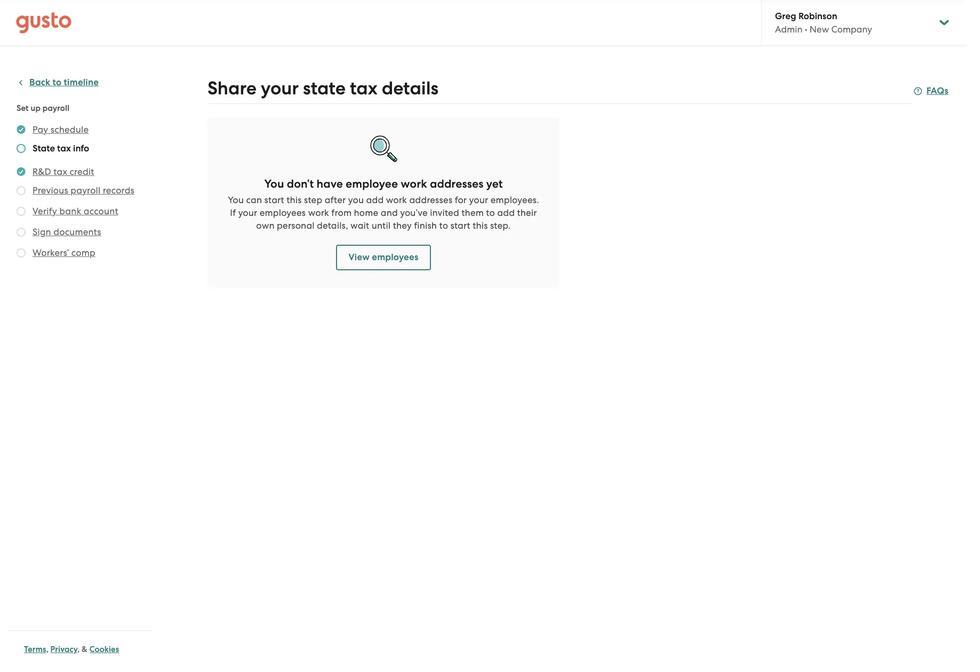 Task type: describe. For each thing, give the bounding box(es) containing it.
workers' comp button
[[33, 247, 95, 259]]

details,
[[317, 220, 348, 231]]

sign documents button
[[33, 226, 101, 238]]

workers' comp
[[33, 248, 95, 258]]

if
[[230, 208, 236, 218]]

details
[[382, 77, 439, 99]]

privacy
[[50, 645, 77, 655]]

check image for workers'
[[17, 249, 26, 258]]

share
[[208, 77, 257, 99]]

previous payroll records button
[[33, 184, 134, 197]]

circle check image
[[17, 123, 26, 136]]

personal
[[277, 220, 315, 231]]

1 , from the left
[[46, 645, 48, 655]]

employees.
[[491, 195, 539, 205]]

until
[[372, 220, 391, 231]]

2 vertical spatial work
[[308, 208, 329, 218]]

schedule
[[51, 124, 89, 135]]

step
[[304, 195, 322, 205]]

sign documents
[[33, 227, 101, 237]]

back to timeline button
[[17, 76, 99, 89]]

view
[[349, 252, 370, 263]]

cookies button
[[90, 643, 119, 656]]

1 vertical spatial add
[[497, 208, 515, 218]]

back
[[29, 77, 50, 88]]

you don't have employee work addresses yet you can start this step after you add work addresses for your employees. if your employees work from home and you've invited them to add their own personal details, wait until they finish to start this step.
[[228, 177, 539, 231]]

set
[[17, 104, 29, 113]]

sign
[[33, 227, 51, 237]]

•
[[805, 24, 808, 35]]

r&d
[[33, 166, 51, 177]]

finish
[[414, 220, 437, 231]]

to inside "button"
[[53, 77, 62, 88]]

can
[[246, 195, 262, 205]]

wait
[[351, 220, 369, 231]]

home
[[354, 208, 378, 218]]

previous payroll records
[[33, 185, 134, 196]]

bank
[[59, 206, 81, 217]]

and
[[381, 208, 398, 218]]

from
[[332, 208, 352, 218]]

state
[[303, 77, 346, 99]]

1 vertical spatial this
[[473, 220, 488, 231]]

terms link
[[24, 645, 46, 655]]

don't
[[287, 177, 314, 191]]

terms , privacy , & cookies
[[24, 645, 119, 655]]

2 check image from the top
[[17, 186, 26, 195]]

pay
[[33, 124, 48, 135]]

&
[[82, 645, 88, 655]]

terms
[[24, 645, 46, 655]]

1 vertical spatial work
[[386, 195, 407, 205]]

cookies
[[90, 645, 119, 655]]

r&d tax credit
[[33, 166, 94, 177]]

home image
[[16, 12, 71, 33]]

after
[[325, 195, 346, 205]]

state
[[33, 143, 55, 154]]

view employees link
[[336, 245, 431, 271]]

pay schedule button
[[33, 123, 89, 136]]

0 vertical spatial you
[[264, 177, 284, 191]]

yet
[[486, 177, 503, 191]]

employee
[[346, 177, 398, 191]]

workers'
[[33, 248, 69, 258]]

employees inside "link"
[[372, 252, 419, 263]]

they
[[393, 220, 412, 231]]

r&d tax credit button
[[33, 165, 94, 178]]

for
[[455, 195, 467, 205]]



Task type: locate. For each thing, give the bounding box(es) containing it.
to right back
[[53, 77, 62, 88]]

check image down circle check icon at the top left of the page
[[17, 144, 26, 153]]

start down them
[[451, 220, 470, 231]]

check image down circle check image
[[17, 186, 26, 195]]

1 vertical spatial to
[[486, 208, 495, 218]]

2 vertical spatial to
[[439, 220, 448, 231]]

1 horizontal spatial to
[[439, 220, 448, 231]]

faqs
[[927, 85, 949, 97]]

1 vertical spatial you
[[228, 195, 244, 205]]

step.
[[490, 220, 511, 231]]

1 horizontal spatial add
[[497, 208, 515, 218]]

tax for credit
[[54, 166, 67, 177]]

employees
[[260, 208, 306, 218], [372, 252, 419, 263]]

0 vertical spatial start
[[264, 195, 284, 205]]

records
[[103, 185, 134, 196]]

add up step.
[[497, 208, 515, 218]]

you up if
[[228, 195, 244, 205]]

0 vertical spatial work
[[401, 177, 427, 191]]

this down don't
[[287, 195, 302, 205]]

view employees
[[349, 252, 419, 263]]

work up you've
[[401, 177, 427, 191]]

you left don't
[[264, 177, 284, 191]]

this down them
[[473, 220, 488, 231]]

tax for info
[[57, 143, 71, 154]]

to up step.
[[486, 208, 495, 218]]

addresses up 'for'
[[430, 177, 484, 191]]

payroll
[[43, 104, 69, 113], [71, 185, 101, 196]]

own
[[256, 220, 275, 231]]

0 horizontal spatial your
[[238, 208, 257, 218]]

start
[[264, 195, 284, 205], [451, 220, 470, 231]]

1 vertical spatial addresses
[[409, 195, 453, 205]]

0 vertical spatial check image
[[17, 207, 26, 216]]

0 horizontal spatial ,
[[46, 645, 48, 655]]

check image left sign
[[17, 228, 26, 237]]

timeline
[[64, 77, 99, 88]]

payroll right "up"
[[43, 104, 69, 113]]

pay schedule
[[33, 124, 89, 135]]

tax right state
[[350, 77, 378, 99]]

addresses
[[430, 177, 484, 191], [409, 195, 453, 205]]

back to timeline
[[29, 77, 99, 88]]

0 vertical spatial your
[[261, 77, 299, 99]]

documents
[[54, 227, 101, 237]]

credit
[[70, 166, 94, 177]]

tax left info
[[57, 143, 71, 154]]

1 horizontal spatial you
[[264, 177, 284, 191]]

1 horizontal spatial payroll
[[71, 185, 101, 196]]

you
[[348, 195, 364, 205]]

faqs button
[[914, 85, 949, 98]]

check image left workers'
[[17, 249, 26, 258]]

0 vertical spatial payroll
[[43, 104, 69, 113]]

work
[[401, 177, 427, 191], [386, 195, 407, 205], [308, 208, 329, 218]]

state tax info
[[33, 143, 89, 154]]

3 check image from the top
[[17, 249, 26, 258]]

add
[[366, 195, 384, 205], [497, 208, 515, 218]]

tax right the r&d
[[54, 166, 67, 177]]

, left &
[[77, 645, 80, 655]]

greg
[[775, 11, 796, 22]]

, left privacy
[[46, 645, 48, 655]]

1 check image from the top
[[17, 144, 26, 153]]

work up and
[[386, 195, 407, 205]]

0 vertical spatial tax
[[350, 77, 378, 99]]

1 horizontal spatial this
[[473, 220, 488, 231]]

1 vertical spatial your
[[469, 195, 488, 205]]

,
[[46, 645, 48, 655], [77, 645, 80, 655]]

you've
[[400, 208, 428, 218]]

1 vertical spatial check image
[[17, 228, 26, 237]]

employees inside you don't have employee work addresses yet you can start this step after you add work addresses for your employees. if your employees work from home and you've invited them to add their own personal details, wait until they finish to start this step.
[[260, 208, 306, 218]]

greg robinson admin • new company
[[775, 11, 872, 35]]

to down invited
[[439, 220, 448, 231]]

have
[[317, 177, 343, 191]]

0 vertical spatial employees
[[260, 208, 306, 218]]

your
[[261, 77, 299, 99], [469, 195, 488, 205], [238, 208, 257, 218]]

their
[[517, 208, 537, 218]]

to
[[53, 77, 62, 88], [486, 208, 495, 218], [439, 220, 448, 231]]

invited
[[430, 208, 459, 218]]

0 horizontal spatial employees
[[260, 208, 306, 218]]

2 vertical spatial check image
[[17, 249, 26, 258]]

up
[[31, 104, 41, 113]]

1 horizontal spatial ,
[[77, 645, 80, 655]]

0 horizontal spatial you
[[228, 195, 244, 205]]

state tax info list
[[17, 123, 148, 261]]

this
[[287, 195, 302, 205], [473, 220, 488, 231]]

2 , from the left
[[77, 645, 80, 655]]

0 horizontal spatial payroll
[[43, 104, 69, 113]]

1 vertical spatial check image
[[17, 186, 26, 195]]

2 horizontal spatial to
[[486, 208, 495, 218]]

0 horizontal spatial add
[[366, 195, 384, 205]]

1 vertical spatial payroll
[[71, 185, 101, 196]]

your down the can
[[238, 208, 257, 218]]

share your state tax details
[[208, 77, 439, 99]]

robinson
[[799, 11, 838, 22]]

company
[[831, 24, 872, 35]]

verify bank account button
[[33, 205, 118, 218]]

addresses up invited
[[409, 195, 453, 205]]

1 vertical spatial tax
[[57, 143, 71, 154]]

add up home
[[366, 195, 384, 205]]

account
[[84, 206, 118, 217]]

2 vertical spatial tax
[[54, 166, 67, 177]]

your up them
[[469, 195, 488, 205]]

1 check image from the top
[[17, 207, 26, 216]]

0 horizontal spatial start
[[264, 195, 284, 205]]

info
[[73, 143, 89, 154]]

check image
[[17, 207, 26, 216], [17, 228, 26, 237], [17, 249, 26, 258]]

employees up personal
[[260, 208, 306, 218]]

0 vertical spatial check image
[[17, 144, 26, 153]]

payroll down credit
[[71, 185, 101, 196]]

2 vertical spatial your
[[238, 208, 257, 218]]

verify bank account
[[33, 206, 118, 217]]

0 vertical spatial this
[[287, 195, 302, 205]]

privacy link
[[50, 645, 77, 655]]

1 vertical spatial start
[[451, 220, 470, 231]]

admin
[[775, 24, 803, 35]]

tax inside r&d tax credit button
[[54, 166, 67, 177]]

2 check image from the top
[[17, 228, 26, 237]]

them
[[462, 208, 484, 218]]

check image for sign
[[17, 228, 26, 237]]

0 vertical spatial add
[[366, 195, 384, 205]]

start right the can
[[264, 195, 284, 205]]

1 horizontal spatial employees
[[372, 252, 419, 263]]

new
[[810, 24, 829, 35]]

check image
[[17, 144, 26, 153], [17, 186, 26, 195]]

1 horizontal spatial start
[[451, 220, 470, 231]]

your left state
[[261, 77, 299, 99]]

previous
[[33, 185, 68, 196]]

check image for verify
[[17, 207, 26, 216]]

0 horizontal spatial to
[[53, 77, 62, 88]]

0 vertical spatial to
[[53, 77, 62, 88]]

comp
[[71, 248, 95, 258]]

verify
[[33, 206, 57, 217]]

employees down they
[[372, 252, 419, 263]]

0 vertical spatial addresses
[[430, 177, 484, 191]]

1 vertical spatial employees
[[372, 252, 419, 263]]

you
[[264, 177, 284, 191], [228, 195, 244, 205]]

2 horizontal spatial your
[[469, 195, 488, 205]]

0 horizontal spatial this
[[287, 195, 302, 205]]

tax
[[350, 77, 378, 99], [57, 143, 71, 154], [54, 166, 67, 177]]

check image left verify
[[17, 207, 26, 216]]

set up payroll
[[17, 104, 69, 113]]

payroll inside button
[[71, 185, 101, 196]]

circle check image
[[17, 165, 26, 178]]

work down step
[[308, 208, 329, 218]]

1 horizontal spatial your
[[261, 77, 299, 99]]



Task type: vqa. For each thing, say whether or not it's contained in the screenshot.
on
no



